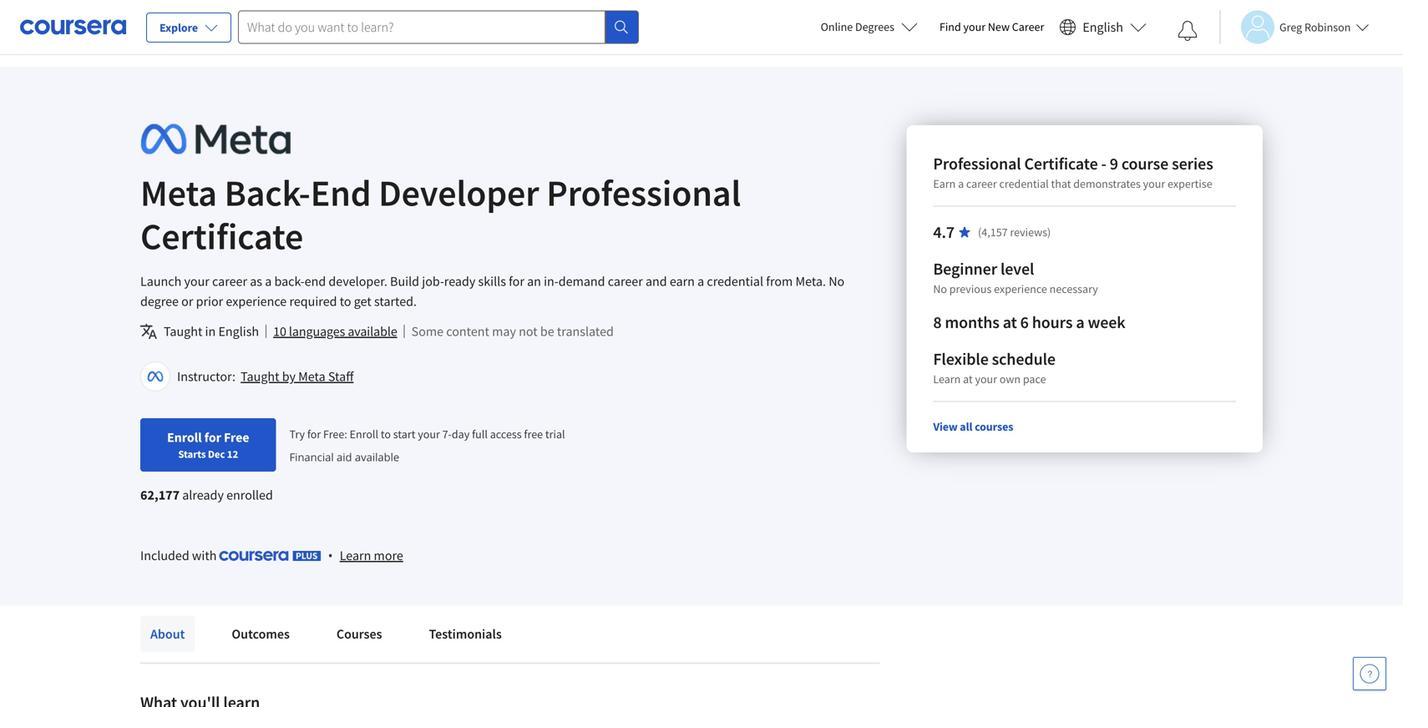 Task type: locate. For each thing, give the bounding box(es) containing it.
12
[[227, 448, 238, 461]]

(4,157
[[979, 225, 1008, 240]]

at
[[1003, 312, 1018, 333], [964, 372, 973, 387]]

certificate
[[1025, 153, 1099, 174], [140, 213, 304, 259]]

available down get
[[348, 323, 397, 340]]

experience down the as
[[226, 293, 287, 310]]

0 vertical spatial available
[[348, 323, 397, 340]]

10
[[273, 323, 286, 340]]

credential left from
[[707, 273, 764, 290]]

credential left the that
[[1000, 176, 1049, 191]]

a right the as
[[265, 273, 272, 290]]

0 horizontal spatial certificate
[[140, 213, 304, 259]]

pace
[[1024, 372, 1047, 387]]

demonstrates
[[1074, 176, 1141, 191]]

meta down meta image
[[140, 170, 217, 216]]

1 horizontal spatial to
[[381, 427, 391, 442]]

1 horizontal spatial and
[[646, 273, 667, 290]]

0 horizontal spatial to
[[340, 293, 351, 310]]

taught left in
[[164, 323, 203, 340]]

learn
[[934, 372, 961, 387], [340, 548, 371, 564]]

coursera image
[[20, 14, 126, 40]]

to left get
[[340, 293, 351, 310]]

required
[[290, 293, 337, 310]]

0 horizontal spatial taught
[[164, 323, 203, 340]]

your down "course"
[[1144, 176, 1166, 191]]

enroll for free starts dec 12
[[167, 430, 249, 461]]

no inside 'launch your career as a back-end developer. build job-ready skills for an in-demand career and earn a credential from meta. no degree or prior experience required to get started.'
[[829, 273, 845, 290]]

• learn more
[[328, 547, 403, 565]]

taught by meta staff link
[[241, 369, 354, 385]]

outcomes link
[[222, 616, 300, 653]]

1 vertical spatial certificate
[[140, 213, 304, 259]]

dec
[[208, 448, 225, 461]]

0 horizontal spatial at
[[964, 372, 973, 387]]

web
[[419, 41, 441, 56]]

0 horizontal spatial for
[[204, 430, 221, 446]]

may
[[492, 323, 516, 340]]

2 horizontal spatial career
[[967, 176, 998, 191]]

course
[[1122, 153, 1169, 174]]

0 horizontal spatial meta
[[140, 170, 217, 216]]

0 horizontal spatial credential
[[707, 273, 764, 290]]

for inside the try for free: enroll to start your 7-day full access free trial financial aid available
[[307, 427, 321, 442]]

1 vertical spatial to
[[381, 427, 391, 442]]

your up or on the left
[[184, 273, 210, 290]]

english
[[1083, 19, 1124, 36], [218, 323, 259, 340]]

schedule
[[992, 349, 1056, 370]]

available right the aid
[[355, 450, 400, 465]]

career left the as
[[212, 273, 247, 290]]

meta back-end developer professional certificate
[[140, 170, 742, 259]]

certificate inside meta back-end developer professional certificate
[[140, 213, 304, 259]]

your left own
[[976, 372, 998, 387]]

english right in
[[218, 323, 259, 340]]

enroll right free:
[[350, 427, 379, 442]]

available
[[348, 323, 397, 340], [355, 450, 400, 465]]

for up dec
[[204, 430, 221, 446]]

8
[[934, 312, 942, 333]]

1 vertical spatial credential
[[707, 273, 764, 290]]

1 horizontal spatial experience
[[995, 282, 1048, 297]]

1 vertical spatial available
[[355, 450, 400, 465]]

to left start
[[381, 427, 391, 442]]

series
[[1173, 153, 1214, 174]]

credential
[[1000, 176, 1049, 191], [707, 273, 764, 290]]

1 vertical spatial meta
[[298, 369, 326, 385]]

meta inside meta back-end developer professional certificate
[[140, 170, 217, 216]]

explore
[[160, 20, 198, 35]]

professional inside professional certificate - 9 course series earn a career credential that demonstrates your expertise
[[934, 153, 1022, 174]]

1 horizontal spatial certificate
[[1025, 153, 1099, 174]]

hours
[[1033, 312, 1073, 333]]

credential inside 'launch your career as a back-end developer. build job-ready skills for an in-demand career and earn a credential from meta. no degree or prior experience required to get started.'
[[707, 273, 764, 290]]

and left earn at the top
[[646, 273, 667, 290]]

coursera plus image
[[220, 551, 321, 561]]

online degrees
[[821, 19, 895, 34]]

no right meta.
[[829, 273, 845, 290]]

your left the 7-
[[418, 427, 440, 442]]

0 vertical spatial credential
[[1000, 176, 1049, 191]]

7-
[[443, 427, 452, 442]]

career
[[967, 176, 998, 191], [212, 273, 247, 290], [608, 273, 643, 290]]

ready
[[444, 273, 476, 290]]

testimonials
[[429, 626, 502, 643]]

greg robinson
[[1280, 20, 1352, 35]]

at down flexible in the right of the page
[[964, 372, 973, 387]]

testimonials link
[[419, 616, 512, 653]]

0 horizontal spatial and
[[398, 41, 417, 56]]

computer science link
[[240, 33, 343, 64]]

in-
[[544, 273, 559, 290]]

home image
[[142, 42, 155, 55]]

1 horizontal spatial credential
[[1000, 176, 1049, 191]]

no inside beginner level no previous experience necessary
[[934, 282, 948, 297]]

experience down 'level'
[[995, 282, 1048, 297]]

and left web
[[398, 41, 417, 56]]

0 vertical spatial english
[[1083, 19, 1124, 36]]

available inside the try for free: enroll to start your 7-day full access free trial financial aid available
[[355, 450, 400, 465]]

1 horizontal spatial no
[[934, 282, 948, 297]]

reviews)
[[1011, 225, 1052, 240]]

financial aid available button
[[290, 450, 400, 465]]

taught in english
[[164, 323, 259, 340]]

(4,157 reviews)
[[979, 225, 1052, 240]]

0 vertical spatial to
[[340, 293, 351, 310]]

skills
[[478, 273, 506, 290]]

0 vertical spatial certificate
[[1025, 153, 1099, 174]]

meta image
[[140, 120, 291, 158]]

for left an at left top
[[509, 273, 525, 290]]

1 vertical spatial at
[[964, 372, 973, 387]]

taught
[[164, 323, 203, 340], [241, 369, 280, 385]]

greg
[[1280, 20, 1303, 35]]

1 vertical spatial taught
[[241, 369, 280, 385]]

end
[[311, 170, 371, 216]]

1 horizontal spatial english
[[1083, 19, 1124, 36]]

about link
[[140, 616, 195, 653]]

1 horizontal spatial meta
[[298, 369, 326, 385]]

free:
[[323, 427, 347, 442]]

english button
[[1053, 0, 1154, 54]]

build
[[390, 273, 420, 290]]

english right the career
[[1083, 19, 1124, 36]]

career inside professional certificate - 9 course series earn a career credential that demonstrates your expertise
[[967, 176, 998, 191]]

1 horizontal spatial learn
[[934, 372, 961, 387]]

1 horizontal spatial taught
[[241, 369, 280, 385]]

robinson
[[1305, 20, 1352, 35]]

that
[[1052, 176, 1072, 191]]

2 horizontal spatial for
[[509, 273, 525, 290]]

learn right •
[[340, 548, 371, 564]]

1 horizontal spatial career
[[608, 273, 643, 290]]

•
[[328, 547, 333, 565]]

launch
[[140, 273, 182, 290]]

for inside enroll for free starts dec 12
[[204, 430, 221, 446]]

0 horizontal spatial learn
[[340, 548, 371, 564]]

certificate up the as
[[140, 213, 304, 259]]

enroll up starts
[[167, 430, 202, 446]]

flexible
[[934, 349, 989, 370]]

9
[[1110, 153, 1119, 174]]

None search field
[[238, 10, 639, 44]]

career right earn
[[967, 176, 998, 191]]

0 vertical spatial meta
[[140, 170, 217, 216]]

0 horizontal spatial professional
[[547, 170, 742, 216]]

taught left by
[[241, 369, 280, 385]]

1 horizontal spatial at
[[1003, 312, 1018, 333]]

a right earn
[[959, 176, 964, 191]]

0 horizontal spatial enroll
[[167, 430, 202, 446]]

1 vertical spatial learn
[[340, 548, 371, 564]]

1 horizontal spatial professional
[[934, 153, 1022, 174]]

your inside "flexible schedule learn at your own pace"
[[976, 372, 998, 387]]

certificate inside professional certificate - 9 course series earn a career credential that demonstrates your expertise
[[1025, 153, 1099, 174]]

starts
[[178, 448, 206, 461]]

be
[[541, 323, 555, 340]]

no left previous at the top right of the page
[[934, 282, 948, 297]]

8 months at 6 hours a week
[[934, 312, 1126, 333]]

access
[[490, 427, 522, 442]]

career right the demand
[[608, 273, 643, 290]]

0 vertical spatial taught
[[164, 323, 203, 340]]

0 horizontal spatial no
[[829, 273, 845, 290]]

0 vertical spatial at
[[1003, 312, 1018, 333]]

1 horizontal spatial for
[[307, 427, 321, 442]]

taught by meta staff image
[[143, 364, 168, 389]]

certificate up the that
[[1025, 153, 1099, 174]]

learn inside "flexible schedule learn at your own pace"
[[934, 372, 961, 387]]

meta
[[140, 170, 217, 216], [298, 369, 326, 385]]

a right earn at the top
[[698, 273, 705, 290]]

back-
[[274, 273, 305, 290]]

meta right by
[[298, 369, 326, 385]]

at left 6
[[1003, 312, 1018, 333]]

1 vertical spatial english
[[218, 323, 259, 340]]

1 horizontal spatial enroll
[[350, 427, 379, 442]]

0 horizontal spatial experience
[[226, 293, 287, 310]]

free
[[224, 430, 249, 446]]

0 horizontal spatial english
[[218, 323, 259, 340]]

1 vertical spatial and
[[646, 273, 667, 290]]

by
[[282, 369, 296, 385]]

your inside professional certificate - 9 course series earn a career credential that demonstrates your expertise
[[1144, 176, 1166, 191]]

week
[[1088, 312, 1126, 333]]

for right try
[[307, 427, 321, 442]]

0 vertical spatial learn
[[934, 372, 961, 387]]

enroll
[[350, 427, 379, 442], [167, 430, 202, 446]]

learn more link
[[340, 546, 403, 566]]

0 horizontal spatial career
[[212, 273, 247, 290]]

aid
[[337, 450, 352, 465]]

mobile and web development link
[[356, 33, 516, 64]]

courses
[[337, 626, 382, 643]]

learn down flexible in the right of the page
[[934, 372, 961, 387]]

not
[[519, 323, 538, 340]]

instructor:
[[177, 369, 236, 385]]



Task type: describe. For each thing, give the bounding box(es) containing it.
outcomes
[[232, 626, 290, 643]]

beginner level no previous experience necessary
[[934, 259, 1099, 297]]

find
[[940, 19, 962, 34]]

translated
[[557, 323, 614, 340]]

online degrees button
[[808, 8, 932, 45]]

enroll inside enroll for free starts dec 12
[[167, 430, 202, 446]]

6
[[1021, 312, 1029, 333]]

earn
[[670, 273, 695, 290]]

with
[[192, 548, 217, 564]]

show notifications image
[[1178, 21, 1198, 41]]

to inside the try for free: enroll to start your 7-day full access free trial financial aid available
[[381, 427, 391, 442]]

staff
[[328, 369, 354, 385]]

enroll inside the try for free: enroll to start your 7-day full access free trial financial aid available
[[350, 427, 379, 442]]

about
[[150, 626, 185, 643]]

computer
[[247, 41, 296, 56]]

as
[[250, 273, 262, 290]]

to inside 'launch your career as a back-end developer. build job-ready skills for an in-demand career and earn a credential from meta. no degree or prior experience required to get started.'
[[340, 293, 351, 310]]

meta.
[[796, 273, 826, 290]]

learn inside "• learn more"
[[340, 548, 371, 564]]

trial
[[546, 427, 565, 442]]

experience inside 'launch your career as a back-end developer. build job-ready skills for an in-demand career and earn a credential from meta. no degree or prior experience required to get started.'
[[226, 293, 287, 310]]

english inside button
[[1083, 19, 1124, 36]]

mobile
[[363, 41, 396, 56]]

free
[[524, 427, 543, 442]]

your right "find"
[[964, 19, 986, 34]]

view all courses link
[[934, 420, 1014, 435]]

for for try for free: enroll to start your 7-day full access free trial
[[307, 427, 321, 442]]

for inside 'launch your career as a back-end developer. build job-ready skills for an in-demand career and earn a credential from meta. no degree or prior experience required to get started.'
[[509, 273, 525, 290]]

4.7
[[934, 222, 955, 243]]

browse
[[184, 41, 220, 56]]

experience inside beginner level no previous experience necessary
[[995, 282, 1048, 297]]

credential inside professional certificate - 9 course series earn a career credential that demonstrates your expertise
[[1000, 176, 1049, 191]]

some
[[412, 323, 444, 340]]

professional certificate - 9 course series earn a career credential that demonstrates your expertise
[[934, 153, 1214, 191]]

courses
[[975, 420, 1014, 435]]

development
[[443, 41, 509, 56]]

help center image
[[1360, 664, 1381, 684]]

professional inside meta back-end developer professional certificate
[[547, 170, 742, 216]]

for for enroll for free
[[204, 430, 221, 446]]

your inside 'launch your career as a back-end developer. build job-ready skills for an in-demand career and earn a credential from meta. no degree or prior experience required to get started.'
[[184, 273, 210, 290]]

job-
[[422, 273, 444, 290]]

degrees
[[856, 19, 895, 34]]

0 vertical spatial and
[[398, 41, 417, 56]]

included with
[[140, 548, 220, 564]]

previous
[[950, 282, 992, 297]]

try
[[290, 427, 305, 442]]

content
[[446, 323, 490, 340]]

new
[[988, 19, 1010, 34]]

or
[[181, 293, 193, 310]]

some content may not be translated
[[412, 323, 614, 340]]

view
[[934, 420, 958, 435]]

expertise
[[1168, 176, 1213, 191]]

find your new career link
[[932, 17, 1053, 38]]

explore button
[[146, 13, 231, 43]]

day
[[452, 427, 470, 442]]

mobile and web development
[[363, 41, 509, 56]]

and inside 'launch your career as a back-end developer. build job-ready skills for an in-demand career and earn a credential from meta. no degree or prior experience required to get started.'
[[646, 273, 667, 290]]

more
[[374, 548, 403, 564]]

an
[[527, 273, 541, 290]]

available inside button
[[348, 323, 397, 340]]

back-
[[224, 170, 311, 216]]

developer
[[379, 170, 539, 216]]

view all courses
[[934, 420, 1014, 435]]

a left week
[[1077, 312, 1085, 333]]

online
[[821, 19, 853, 34]]

courses link
[[327, 616, 392, 653]]

prior
[[196, 293, 223, 310]]

included
[[140, 548, 189, 564]]

try for free: enroll to start your 7-day full access free trial financial aid available
[[290, 427, 565, 465]]

62,177
[[140, 487, 180, 504]]

greg robinson button
[[1220, 10, 1370, 44]]

What do you want to learn? text field
[[238, 10, 606, 44]]

your inside the try for free: enroll to start your 7-day full access free trial financial aid available
[[418, 427, 440, 442]]

developer.
[[329, 273, 388, 290]]

a inside professional certificate - 9 course series earn a career credential that demonstrates your expertise
[[959, 176, 964, 191]]

flexible schedule learn at your own pace
[[934, 349, 1056, 387]]

started.
[[374, 293, 417, 310]]

10 languages available
[[273, 323, 397, 340]]

demand
[[559, 273, 605, 290]]

at inside "flexible schedule learn at your own pace"
[[964, 372, 973, 387]]

launch your career as a back-end developer. build job-ready skills for an in-demand career and earn a credential from meta. no degree or prior experience required to get started.
[[140, 273, 845, 310]]

science
[[298, 41, 336, 56]]

already
[[182, 487, 224, 504]]

get
[[354, 293, 372, 310]]

beginner
[[934, 259, 998, 280]]

browse link
[[177, 33, 227, 64]]

start
[[393, 427, 416, 442]]

from
[[767, 273, 793, 290]]

62,177 already enrolled
[[140, 487, 273, 504]]

all
[[960, 420, 973, 435]]

months
[[945, 312, 1000, 333]]

computer science
[[247, 41, 336, 56]]

full
[[472, 427, 488, 442]]

end
[[305, 273, 326, 290]]

-
[[1102, 153, 1107, 174]]



Task type: vqa. For each thing, say whether or not it's contained in the screenshot.
'schedule'
yes



